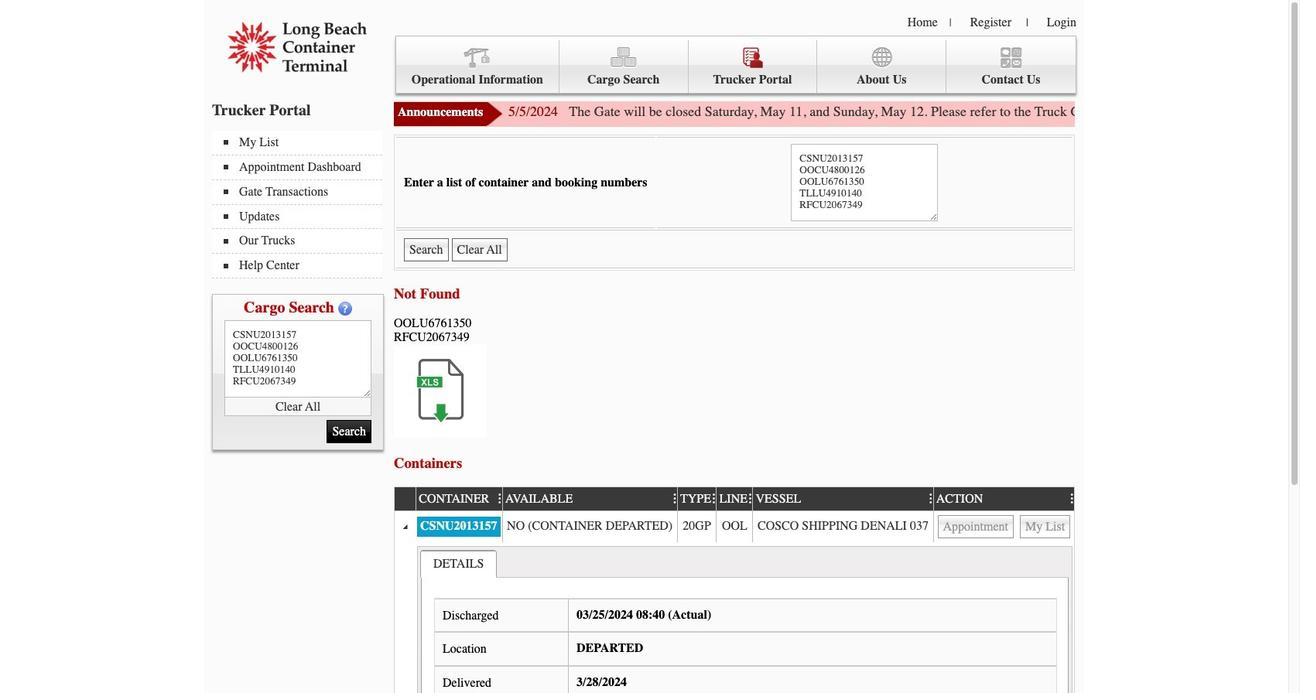 Task type: vqa. For each thing, say whether or not it's contained in the screenshot.
tree grid on the bottom
yes



Task type: describe. For each thing, give the bounding box(es) containing it.
action edit column settings image
[[1067, 493, 1075, 506]]

column header inside row
[[395, 488, 416, 512]]

2 row from the top
[[395, 512, 1075, 543]]

container edit column settings image
[[494, 493, 502, 506]]

3 row from the top
[[395, 543, 1075, 694]]

available edit column settings image
[[669, 493, 677, 506]]

Enter container numbers and/ or booking numbers. Press ESC to reset input box text field
[[792, 144, 939, 221]]

Enter container numbers and/ or booking numbers.  text field
[[225, 321, 372, 398]]

tab list inside row
[[420, 550, 497, 578]]



Task type: locate. For each thing, give the bounding box(es) containing it.
column header
[[395, 488, 416, 512]]

None submit
[[404, 238, 449, 262], [327, 421, 372, 444], [404, 238, 449, 262], [327, 421, 372, 444]]

0 horizontal spatial menu bar
[[212, 131, 390, 279]]

1 row from the top
[[395, 486, 1082, 512]]

1 horizontal spatial menu bar
[[396, 36, 1077, 94]]

row
[[395, 486, 1082, 512], [395, 512, 1075, 543], [395, 543, 1075, 694]]

0 vertical spatial menu bar
[[396, 36, 1077, 94]]

tab
[[420, 550, 497, 578]]

None button
[[452, 238, 508, 262], [938, 516, 1014, 539], [1021, 516, 1071, 539], [452, 238, 508, 262], [938, 516, 1014, 539], [1021, 516, 1071, 539]]

line edit column settings image
[[745, 493, 753, 506]]

row group
[[395, 512, 1075, 694]]

type edit column settings image
[[709, 493, 717, 506]]

tab list
[[420, 550, 497, 578]]

cell
[[395, 512, 416, 543], [416, 512, 502, 543], [502, 512, 677, 543], [677, 512, 717, 543], [717, 512, 753, 543], [753, 512, 934, 543], [934, 512, 1075, 543], [395, 543, 416, 694], [416, 543, 1075, 694]]

1 vertical spatial menu bar
[[212, 131, 390, 279]]

tree grid
[[395, 486, 1082, 694]]

menu bar
[[396, 36, 1077, 94], [212, 131, 390, 279]]

tab inside row
[[420, 550, 497, 578]]

vessel edit column settings image
[[926, 493, 934, 506]]



